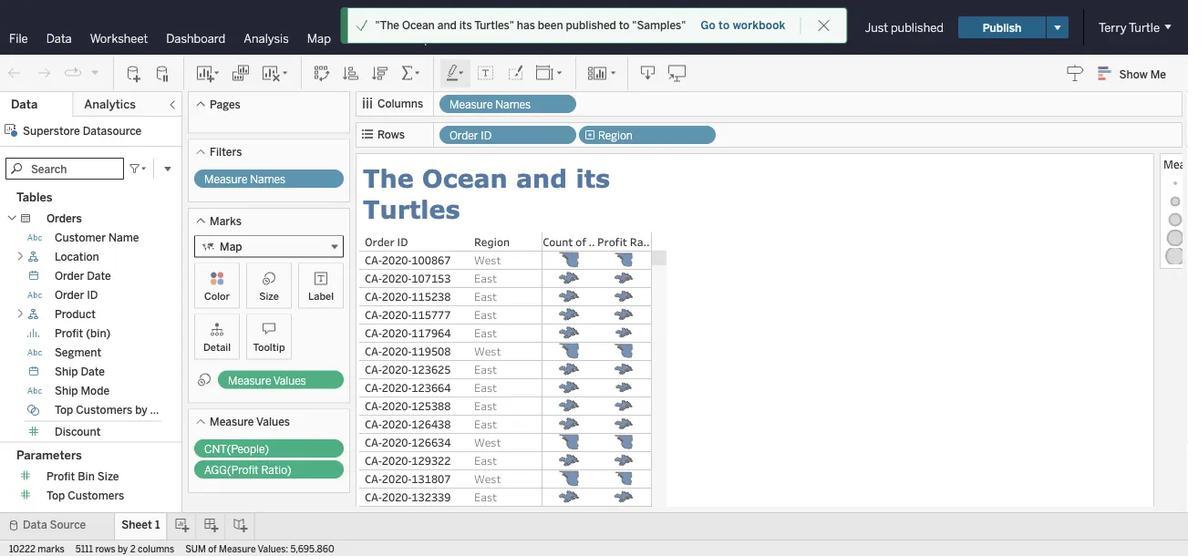 Task type: vqa. For each thing, say whether or not it's contained in the screenshot.
the Spend
no



Task type: describe. For each thing, give the bounding box(es) containing it.
1 horizontal spatial published
[[891, 20, 944, 35]]

measure down show mark labels image
[[449, 98, 493, 111]]

0 vertical spatial order id
[[449, 129, 492, 142]]

date for order date
[[87, 269, 111, 283]]

marks
[[38, 543, 64, 554]]

swap rows and columns image
[[313, 64, 331, 83]]

1
[[155, 518, 160, 532]]

filters
[[210, 145, 242, 159]]

1 vertical spatial measure values
[[210, 415, 290, 429]]

analytics
[[84, 97, 136, 112]]

go
[[701, 19, 716, 32]]

parameters
[[16, 448, 82, 462]]

name
[[108, 231, 139, 244]]

segment
[[55, 346, 101, 359]]

(bin)
[[86, 327, 111, 340]]

terry turtle
[[1099, 20, 1160, 35]]

Search text field
[[5, 158, 124, 180]]

rows
[[95, 543, 115, 554]]

download image
[[639, 64, 657, 83]]

0 vertical spatial the ocean and its turtles
[[513, 19, 689, 36]]

5 option from the top
[[1163, 247, 1188, 265]]

rows
[[377, 128, 405, 141]]

ocean inside alert
[[402, 19, 435, 32]]

collapse image
[[167, 99, 178, 110]]

redo image
[[35, 64, 53, 83]]

3 option from the top
[[1163, 211, 1188, 229]]

superstore
[[23, 124, 80, 137]]

duplicate image
[[232, 64, 250, 83]]

sum
[[185, 543, 206, 554]]

mode
[[81, 384, 110, 398]]

agg(profit
[[204, 464, 259, 477]]

to inside '"the ocean and its turtles" has been published to "samples"' alert
[[619, 19, 629, 32]]

measure up cnt(people)
[[210, 415, 254, 429]]

product
[[55, 308, 96, 321]]

customer name
[[55, 231, 139, 244]]

0 vertical spatial names
[[495, 98, 531, 111]]

0 vertical spatial values
[[273, 374, 306, 387]]

1 vertical spatial data
[[11, 97, 38, 112]]

10222
[[9, 543, 35, 554]]

date for ship date
[[81, 365, 105, 378]]

region
[[598, 129, 633, 142]]

turtles inside the ocean and its turtles
[[363, 194, 460, 223]]

1 vertical spatial measure names
[[204, 173, 285, 186]]

1 vertical spatial order
[[55, 269, 84, 283]]

2 horizontal spatial its
[[620, 19, 638, 36]]

0 horizontal spatial names
[[250, 173, 285, 186]]

5111
[[75, 543, 93, 554]]

values:
[[258, 543, 288, 554]]

5,695.860
[[290, 543, 334, 554]]

data guide image
[[1066, 64, 1085, 82]]

0 vertical spatial measure values
[[228, 374, 306, 387]]

show
[[1119, 67, 1148, 80]]

success image
[[355, 19, 368, 32]]

by for profit
[[135, 403, 147, 417]]

help
[[406, 31, 431, 46]]

the inside the ocean and its turtles
[[363, 163, 414, 192]]

orders
[[46, 212, 82, 225]]

show me
[[1119, 67, 1166, 80]]

ship for ship mode
[[55, 384, 78, 398]]

fit image
[[535, 64, 564, 83]]

top for top customers
[[46, 489, 65, 502]]

turtles"
[[474, 19, 514, 32]]

4 option from the top
[[1163, 229, 1188, 247]]

replay animation image
[[64, 64, 82, 82]]

turtle
[[1129, 20, 1160, 35]]

new data source image
[[125, 64, 143, 83]]

source
[[50, 518, 86, 532]]

0 horizontal spatial order id
[[55, 289, 98, 302]]

1 horizontal spatial size
[[259, 290, 279, 302]]

been
[[538, 19, 563, 32]]

columns
[[138, 543, 174, 554]]

terry
[[1099, 20, 1126, 35]]

published inside alert
[[566, 19, 616, 32]]

location
[[55, 250, 99, 263]]

1 vertical spatial id
[[87, 289, 98, 302]]

file
[[9, 31, 28, 46]]

2 option from the top
[[1163, 192, 1188, 211]]

1 vertical spatial size
[[97, 469, 119, 483]]

publish button
[[958, 16, 1046, 38]]

detail
[[203, 341, 231, 353]]

tables
[[16, 190, 52, 205]]

cnt(people)
[[204, 443, 269, 456]]

by for 2
[[118, 543, 128, 554]]

1 vertical spatial profit
[[150, 403, 179, 417]]

"samples"
[[632, 19, 686, 32]]

worksheet
[[90, 31, 148, 46]]

agg(profit ratio)
[[204, 464, 291, 477]]

top for top customers by profit
[[55, 403, 73, 417]]

customers for top customers
[[68, 489, 124, 502]]

go to workbook
[[701, 19, 785, 32]]

1 vertical spatial values
[[256, 415, 290, 429]]

profit for profit bin size
[[46, 469, 75, 483]]

2 vertical spatial order
[[55, 289, 84, 302]]



Task type: locate. For each thing, give the bounding box(es) containing it.
1 vertical spatial ship
[[55, 384, 78, 398]]

1 vertical spatial the ocean and its turtles
[[363, 163, 618, 223]]

has
[[517, 19, 535, 32]]

data up replay animation image
[[46, 31, 72, 46]]

order id up 'product'
[[55, 289, 98, 302]]

ship down segment
[[55, 365, 78, 378]]

"the
[[375, 19, 399, 32]]

1 option from the top
[[1163, 174, 1188, 192]]

dashboard
[[166, 31, 225, 46]]

the
[[513, 19, 539, 36], [363, 163, 414, 192]]

2 to from the left
[[719, 19, 730, 32]]

open and edit this workbook in tableau desktop image
[[668, 64, 687, 83]]

datasource
[[83, 124, 142, 137]]

and inside alert
[[437, 19, 457, 32]]

measure values down tooltip
[[228, 374, 306, 387]]

ratio)
[[261, 464, 291, 477]]

0 vertical spatial turtles
[[641, 19, 689, 36]]

data source
[[23, 518, 86, 532]]

1 to from the left
[[619, 19, 629, 32]]

0 vertical spatial size
[[259, 290, 279, 302]]

0 vertical spatial order
[[449, 129, 478, 142]]

top up discount
[[55, 403, 73, 417]]

ocean
[[402, 19, 435, 32], [543, 19, 587, 36], [422, 163, 508, 192]]

0 vertical spatial data
[[46, 31, 72, 46]]

1 vertical spatial date
[[81, 365, 105, 378]]

1 vertical spatial top
[[46, 489, 65, 502]]

id down order date
[[87, 289, 98, 302]]

0 horizontal spatial by
[[118, 543, 128, 554]]

top customers
[[46, 489, 124, 502]]

values up cnt(people)
[[256, 415, 290, 429]]

show me button
[[1090, 59, 1183, 88]]

0 horizontal spatial the
[[363, 163, 414, 192]]

1 ship from the top
[[55, 365, 78, 378]]

0 horizontal spatial measure names
[[204, 173, 285, 186]]

1 vertical spatial by
[[118, 543, 128, 554]]

pause auto updates image
[[154, 64, 172, 83]]

1 horizontal spatial by
[[135, 403, 147, 417]]

size up tooltip
[[259, 290, 279, 302]]

date up "mode"
[[81, 365, 105, 378]]

5111 rows by 2 columns
[[75, 543, 174, 554]]

0 horizontal spatial to
[[619, 19, 629, 32]]

new worksheet image
[[195, 64, 221, 83]]

to left "samples"
[[619, 19, 629, 32]]

measure values up cnt(people)
[[210, 415, 290, 429]]

sheet
[[121, 518, 152, 532]]

0 vertical spatial ship
[[55, 365, 78, 378]]

order id down highlight image
[[449, 129, 492, 142]]

label
[[308, 290, 334, 302]]

sheet 1
[[121, 518, 160, 532]]

order down location
[[55, 269, 84, 283]]

sort order id descending by measure values image
[[371, 64, 389, 83]]

order down highlight image
[[449, 129, 478, 142]]

measure down tooltip
[[228, 374, 271, 387]]

clear sheet image
[[261, 64, 290, 83]]

1 horizontal spatial measure names
[[449, 98, 531, 111]]

format workbook image
[[506, 64, 524, 83]]

1 horizontal spatial turtles
[[641, 19, 689, 36]]

published right been
[[566, 19, 616, 32]]

ship date
[[55, 365, 105, 378]]

columns
[[377, 97, 423, 110]]

measure names
[[449, 98, 531, 111], [204, 173, 285, 186]]

1 horizontal spatial its
[[576, 163, 610, 192]]

replay animation image
[[89, 67, 100, 78]]

its right been
[[620, 19, 638, 36]]

0 horizontal spatial size
[[97, 469, 119, 483]]

highlight image
[[445, 64, 466, 83]]

of
[[208, 543, 217, 554]]

1 vertical spatial customers
[[68, 489, 124, 502]]

analysis
[[244, 31, 289, 46]]

discount
[[55, 425, 101, 439]]

data
[[46, 31, 72, 46], [11, 97, 38, 112], [23, 518, 47, 532]]

customers down bin
[[68, 489, 124, 502]]

1 vertical spatial the
[[363, 163, 414, 192]]

0 horizontal spatial id
[[87, 289, 98, 302]]

values
[[273, 374, 306, 387], [256, 415, 290, 429]]

2 ship from the top
[[55, 384, 78, 398]]

sort order id ascending by measure values image
[[342, 64, 360, 83]]

0 vertical spatial id
[[481, 129, 492, 142]]

to inside go to workbook link
[[719, 19, 730, 32]]

1 vertical spatial names
[[250, 173, 285, 186]]

2
[[130, 543, 136, 554]]

measure values
[[228, 374, 306, 387], [210, 415, 290, 429]]

publish
[[983, 21, 1021, 34]]

order date
[[55, 269, 111, 283]]

date down location
[[87, 269, 111, 283]]

show mark labels image
[[477, 64, 495, 83]]

customer
[[55, 231, 106, 244]]

names
[[495, 98, 531, 111], [250, 173, 285, 186]]

0 vertical spatial profit
[[55, 327, 83, 340]]

top customers by profit
[[55, 403, 179, 417]]

1 horizontal spatial names
[[495, 98, 531, 111]]

ship for ship date
[[55, 365, 78, 378]]

profit (bin)
[[55, 327, 111, 340]]

turtles left the go
[[641, 19, 689, 36]]

marks
[[210, 214, 242, 227]]

ship down ship date
[[55, 384, 78, 398]]

by
[[135, 403, 147, 417], [118, 543, 128, 554]]

0 horizontal spatial and
[[437, 19, 457, 32]]

workbook
[[733, 19, 785, 32]]

size
[[259, 290, 279, 302], [97, 469, 119, 483]]

values down tooltip
[[273, 374, 306, 387]]

"the ocean and its turtles" has been published to "samples" alert
[[375, 17, 686, 34]]

measure
[[449, 98, 493, 111], [204, 173, 247, 186], [228, 374, 271, 387], [210, 415, 254, 429], [219, 543, 256, 554]]

me
[[1150, 67, 1166, 80]]

option
[[1163, 174, 1188, 192], [1163, 192, 1188, 211], [1163, 211, 1188, 229], [1163, 229, 1188, 247], [1163, 247, 1188, 265]]

measure names down filters
[[204, 173, 285, 186]]

order id
[[449, 129, 492, 142], [55, 289, 98, 302]]

just
[[865, 20, 888, 35]]

ship mode
[[55, 384, 110, 398]]

published
[[566, 19, 616, 32], [891, 20, 944, 35]]

profit for profit (bin)
[[55, 327, 83, 340]]

data down "undo" "image"
[[11, 97, 38, 112]]

its left 'turtles"'
[[459, 19, 472, 32]]

1 horizontal spatial and
[[516, 163, 567, 192]]

turtles
[[641, 19, 689, 36], [363, 194, 460, 223]]

go to workbook link
[[700, 18, 786, 33]]

its down "region"
[[576, 163, 610, 192]]

sum of measure values: 5,695.860
[[185, 543, 334, 554]]

the ocean and its turtles
[[513, 19, 689, 36], [363, 163, 618, 223]]

0 vertical spatial by
[[135, 403, 147, 417]]

1 horizontal spatial the
[[513, 19, 539, 36]]

ship
[[55, 365, 78, 378], [55, 384, 78, 398]]

customers down "mode"
[[76, 403, 132, 417]]

marks. press enter to open the view data window.. use arrow keys to navigate data visualization elements. image
[[542, 251, 652, 556]]

0 vertical spatial the
[[513, 19, 539, 36]]

"the ocean and its turtles" has been published to "samples"
[[375, 19, 686, 32]]

id down show mark labels image
[[481, 129, 492, 142]]

superstore datasource
[[23, 124, 142, 137]]

show/hide cards image
[[587, 64, 616, 83]]

customers
[[76, 403, 132, 417], [68, 489, 124, 502]]

1 vertical spatial turtles
[[363, 194, 460, 223]]

color
[[204, 290, 230, 302]]

1 vertical spatial order id
[[55, 289, 98, 302]]

bin
[[78, 469, 95, 483]]

2 vertical spatial profit
[[46, 469, 75, 483]]

1 horizontal spatial order id
[[449, 129, 492, 142]]

1 horizontal spatial id
[[481, 129, 492, 142]]

0 vertical spatial measure names
[[449, 98, 531, 111]]

its inside alert
[[459, 19, 472, 32]]

2 horizontal spatial and
[[591, 19, 617, 36]]

turtles down rows
[[363, 194, 460, 223]]

0 vertical spatial customers
[[76, 403, 132, 417]]

10222 marks
[[9, 543, 64, 554]]

0 vertical spatial date
[[87, 269, 111, 283]]

0 vertical spatial top
[[55, 403, 73, 417]]

data up 10222 marks
[[23, 518, 47, 532]]

measure names down show mark labels image
[[449, 98, 531, 111]]

order
[[449, 129, 478, 142], [55, 269, 84, 283], [55, 289, 84, 302]]

undo image
[[5, 64, 24, 83]]

0 horizontal spatial published
[[566, 19, 616, 32]]

profit bin size
[[46, 469, 119, 483]]

top up the 'data source'
[[46, 489, 65, 502]]

size right bin
[[97, 469, 119, 483]]

1 horizontal spatial to
[[719, 19, 730, 32]]

just published
[[865, 20, 944, 35]]

to
[[619, 19, 629, 32], [719, 19, 730, 32]]

0 horizontal spatial its
[[459, 19, 472, 32]]

and
[[437, 19, 457, 32], [591, 19, 617, 36], [516, 163, 567, 192]]

its
[[459, 19, 472, 32], [620, 19, 638, 36], [576, 163, 610, 192]]

date
[[87, 269, 111, 283], [81, 365, 105, 378]]

to right the go
[[719, 19, 730, 32]]

measure down filters
[[204, 173, 247, 186]]

2 vertical spatial data
[[23, 518, 47, 532]]

pages
[[210, 98, 240, 111]]

measure right of on the bottom left
[[219, 543, 256, 554]]

published right just
[[891, 20, 944, 35]]

meas
[[1163, 157, 1188, 172]]

customers for top customers by profit
[[76, 403, 132, 417]]

0 horizontal spatial turtles
[[363, 194, 460, 223]]

format
[[349, 31, 388, 46]]

order up 'product'
[[55, 289, 84, 302]]

totals image
[[400, 64, 422, 83]]

tooltip
[[253, 341, 285, 353]]

map
[[307, 31, 331, 46]]



